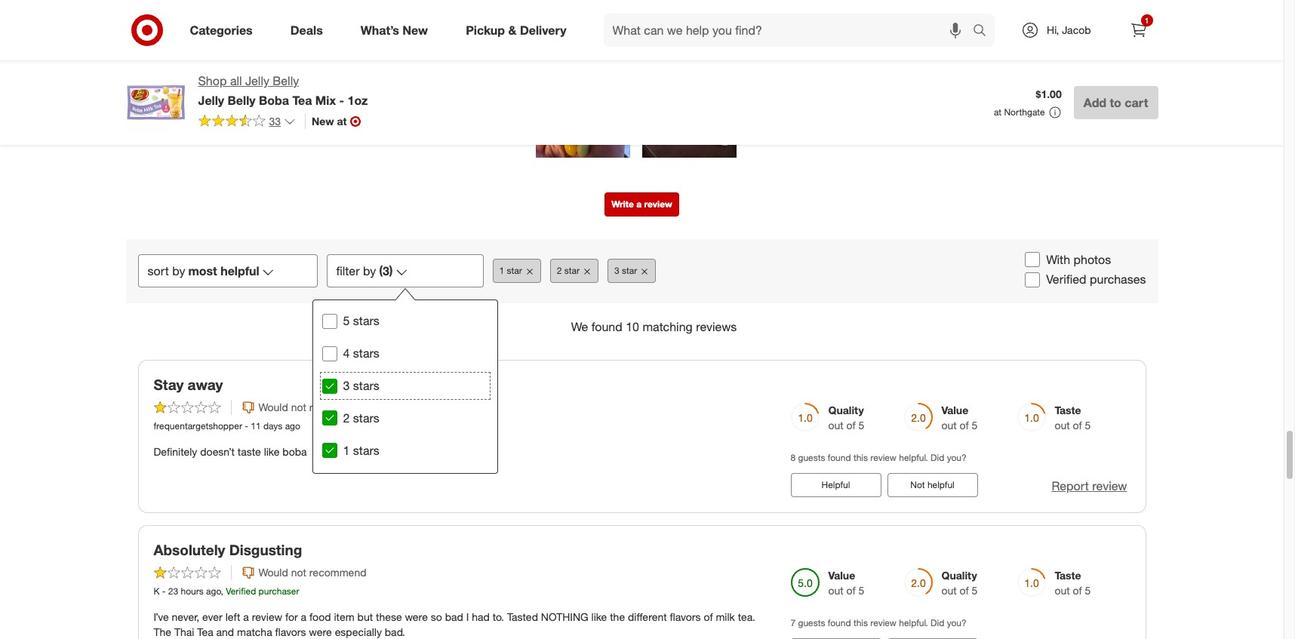Task type: vqa. For each thing, say whether or not it's contained in the screenshot.
rightmost Games
no



Task type: describe. For each thing, give the bounding box(es) containing it.
4 stars checkbox
[[322, 346, 337, 361]]

recommend for away
[[309, 401, 367, 414]]

1 star button
[[493, 259, 541, 284]]

the
[[154, 626, 171, 639]]

stars for 3 stars
[[353, 378, 380, 394]]

absolutely
[[154, 541, 225, 559]]

1 link
[[1123, 14, 1156, 47]]

tasted
[[507, 611, 538, 624]]

1 vertical spatial value
[[829, 569, 856, 582]]

hi,
[[1047, 23, 1060, 36]]

23
[[168, 586, 178, 597]]

1 horizontal spatial quality
[[942, 569, 978, 582]]

report review
[[1052, 479, 1128, 494]]

2 for 2 star
[[557, 265, 562, 277]]

stay away
[[154, 376, 223, 394]]

1 horizontal spatial new
[[403, 22, 428, 37]]

1 vertical spatial verified
[[226, 586, 256, 597]]

image of jelly belly boba tea mix - 1oz image
[[126, 72, 186, 133]]

1 vertical spatial were
[[309, 626, 332, 639]]

0 horizontal spatial helpful
[[221, 264, 260, 279]]

write
[[612, 198, 634, 210]]

shop all jelly belly jelly belly boba tea mix - 1oz
[[198, 73, 368, 108]]

frequentargetshopper
[[154, 421, 242, 432]]

i've
[[154, 611, 169, 624]]

nothing
[[541, 611, 589, 624]]

2 stars
[[343, 411, 380, 426]]

10
[[626, 320, 640, 335]]

had
[[472, 611, 490, 624]]

1 vertical spatial jelly
[[198, 93, 224, 108]]

did for 8 guests found this review helpful. did you?
[[931, 452, 945, 464]]

0 horizontal spatial value out of 5
[[829, 569, 865, 597]]

5 stars checkbox
[[322, 314, 337, 329]]

stars for 2 stars
[[353, 411, 380, 426]]

What can we help you find? suggestions appear below search field
[[604, 14, 977, 47]]

photos
[[1074, 252, 1112, 267]]

8 guests found this review helpful. did you?
[[791, 452, 967, 464]]

this for 7
[[854, 618, 868, 629]]

search
[[967, 24, 1003, 39]]

1 horizontal spatial a
[[301, 611, 307, 624]]

guests for 7
[[799, 618, 826, 629]]

northgate
[[1005, 106, 1046, 118]]

images
[[644, 27, 694, 44]]

3 for 3 star
[[615, 265, 620, 277]]

11
[[251, 421, 261, 432]]

with photos
[[1047, 252, 1112, 267]]

would for stay away
[[259, 401, 288, 414]]

boba
[[259, 93, 289, 108]]

3 stars checkbox
[[322, 379, 337, 394]]

item
[[334, 611, 355, 624]]

hi, jacob
[[1047, 23, 1092, 36]]

we found 10 matching reviews
[[571, 320, 737, 335]]

1 for 1 star
[[500, 265, 505, 277]]

you? for 8 guests found this review helpful. did you?
[[947, 452, 967, 464]]

never,
[[172, 611, 199, 624]]

ago for hours
[[206, 586, 221, 597]]

not for absolutely disgusting
[[291, 566, 307, 579]]

0 vertical spatial quality
[[829, 404, 865, 417]]

0 vertical spatial like
[[264, 446, 280, 458]]

write a review button
[[605, 192, 679, 216]]

stars for 5 stars
[[353, 314, 380, 329]]

star for 3 star
[[622, 265, 638, 277]]

3 star button
[[608, 259, 656, 284]]

3 for 3 stars
[[343, 378, 350, 394]]

(3)
[[379, 264, 393, 279]]

1 horizontal spatial were
[[405, 611, 428, 624]]

0 vertical spatial value
[[942, 404, 969, 417]]

helpful. for 8 guests found this review helpful. did you?
[[900, 452, 929, 464]]

days
[[263, 421, 283, 432]]

would not recommend for stay away
[[259, 401, 367, 414]]

ever
[[202, 611, 223, 624]]

not helpful button
[[888, 473, 978, 498]]

review images
[[591, 27, 694, 44]]

jacob
[[1063, 23, 1092, 36]]

purchases
[[1091, 272, 1147, 287]]

tea inside i've never, ever left a review for a food item but these were so bad i had to. tasted nothing like the different flavors of milk tea. the thai tea and matcha flavors were especially bad.
[[197, 626, 213, 639]]

ago for days
[[285, 421, 300, 432]]

1 for 1 stars
[[343, 443, 350, 458]]

add to cart
[[1084, 95, 1149, 110]]

mix
[[316, 93, 336, 108]]

you? for 7 guests found this review helpful. did you?
[[947, 618, 967, 629]]

0 horizontal spatial quality out of 5
[[829, 404, 865, 432]]

&
[[509, 22, 517, 37]]

7
[[791, 618, 796, 629]]

1 horizontal spatial at
[[995, 106, 1002, 118]]

1 for 1
[[1145, 16, 1150, 25]]

so
[[431, 611, 442, 624]]

$1.00
[[1037, 88, 1062, 101]]

reviews
[[696, 320, 737, 335]]

report
[[1052, 479, 1090, 494]]

not for stay away
[[291, 401, 307, 414]]

most
[[188, 264, 217, 279]]

left
[[226, 611, 240, 624]]

1 star
[[500, 265, 522, 277]]

categories link
[[177, 14, 272, 47]]

helpful. for 7 guests found this review helpful. did you?
[[900, 618, 929, 629]]

1 vertical spatial new
[[312, 115, 334, 128]]

boba
[[283, 446, 307, 458]]

these
[[376, 611, 402, 624]]

a inside write a review button
[[637, 198, 642, 210]]

1 horizontal spatial flavors
[[670, 611, 701, 624]]

not
[[911, 480, 926, 491]]

recommend for disgusting
[[309, 566, 367, 579]]

add to cart button
[[1074, 86, 1159, 119]]

33 link
[[198, 114, 296, 131]]

k - 23 hours ago , verified purchaser
[[154, 586, 299, 597]]

filter
[[336, 264, 360, 279]]

2 for 2 stars
[[343, 411, 350, 426]]

33
[[269, 115, 281, 128]]

helpful
[[822, 480, 851, 491]]

1 vertical spatial taste
[[238, 446, 261, 458]]

tea.
[[738, 611, 756, 624]]

what's new link
[[348, 14, 447, 47]]

pickup & delivery
[[466, 22, 567, 37]]

- inside "shop all jelly belly jelly belly boba tea mix - 1oz"
[[339, 93, 344, 108]]

2 star
[[557, 265, 580, 277]]

all
[[230, 73, 242, 88]]

- for k - 23 hours ago , verified purchaser
[[162, 586, 166, 597]]

found for 7
[[828, 618, 852, 629]]

report review button
[[1052, 478, 1128, 495]]



Task type: locate. For each thing, give the bounding box(es) containing it.
helpful.
[[900, 452, 929, 464], [900, 618, 929, 629]]

1 vertical spatial you?
[[947, 618, 967, 629]]

1 guests from the top
[[799, 452, 826, 464]]

star left '3 star'
[[565, 265, 580, 277]]

guest review image 2 of 2, zoom in image
[[642, 63, 737, 158]]

1 horizontal spatial 3
[[615, 265, 620, 277]]

- right k
[[162, 586, 166, 597]]

0 horizontal spatial like
[[264, 446, 280, 458]]

tea left mix on the left top of the page
[[293, 93, 312, 108]]

recommend down 3 stars option
[[309, 401, 367, 414]]

deals link
[[278, 14, 342, 47]]

0 vertical spatial value out of 5
[[942, 404, 978, 432]]

verified purchases
[[1047, 272, 1147, 287]]

by right sort
[[172, 264, 185, 279]]

stars
[[353, 314, 380, 329], [353, 346, 380, 361], [353, 378, 380, 394], [353, 411, 380, 426], [353, 443, 380, 458]]

0 horizontal spatial ago
[[206, 586, 221, 597]]

1 vertical spatial quality
[[942, 569, 978, 582]]

0 horizontal spatial verified
[[226, 586, 256, 597]]

0 horizontal spatial were
[[309, 626, 332, 639]]

this
[[854, 452, 868, 464], [854, 618, 868, 629]]

taste out of 5 for absolutely disgusting
[[1055, 569, 1092, 597]]

4 stars from the top
[[353, 411, 380, 426]]

2 recommend from the top
[[309, 566, 367, 579]]

different
[[628, 611, 667, 624]]

2 right 2 stars checkbox at the bottom left of the page
[[343, 411, 350, 426]]

flavors right different
[[670, 611, 701, 624]]

tea
[[293, 93, 312, 108], [197, 626, 213, 639]]

0 horizontal spatial quality
[[829, 404, 865, 417]]

1 horizontal spatial value out of 5
[[942, 404, 978, 432]]

1 inside 'button'
[[500, 265, 505, 277]]

1 vertical spatial helpful
[[928, 480, 955, 491]]

2 stars from the top
[[353, 346, 380, 361]]

especially
[[335, 626, 382, 639]]

1 horizontal spatial star
[[565, 265, 580, 277]]

0 vertical spatial belly
[[273, 73, 299, 88]]

1 vertical spatial value out of 5
[[829, 569, 865, 597]]

by
[[172, 264, 185, 279], [363, 264, 376, 279]]

0 vertical spatial recommend
[[309, 401, 367, 414]]

2 horizontal spatial 1
[[1145, 16, 1150, 25]]

3 star
[[615, 265, 638, 277]]

would up the days
[[259, 401, 288, 414]]

2 vertical spatial taste
[[1055, 569, 1082, 582]]

found left 10
[[592, 320, 623, 335]]

8
[[791, 452, 796, 464]]

2 taste out of 5 from the top
[[1055, 569, 1092, 597]]

3 right 2 star button
[[615, 265, 620, 277]]

ago right hours at the bottom of the page
[[206, 586, 221, 597]]

5 stars from the top
[[353, 443, 380, 458]]

cart
[[1125, 95, 1149, 110]]

2 did from the top
[[931, 618, 945, 629]]

1 horizontal spatial jelly
[[245, 73, 270, 88]]

what's
[[361, 22, 399, 37]]

helpful
[[221, 264, 260, 279], [928, 480, 955, 491]]

matcha
[[237, 626, 272, 639]]

stars down the 4 stars
[[353, 378, 380, 394]]

0 vertical spatial would not recommend
[[259, 401, 367, 414]]

0 horizontal spatial new
[[312, 115, 334, 128]]

1 vertical spatial not
[[291, 566, 307, 579]]

search button
[[967, 14, 1003, 50]]

1 vertical spatial flavors
[[275, 626, 306, 639]]

1 right 1 stars option
[[343, 443, 350, 458]]

deals
[[291, 22, 323, 37]]

0 horizontal spatial belly
[[228, 93, 256, 108]]

0 vertical spatial found
[[592, 320, 623, 335]]

at down "shop all jelly belly jelly belly boba tea mix - 1oz"
[[337, 115, 347, 128]]

this for 8
[[854, 452, 868, 464]]

stars right 4 at the left of the page
[[353, 346, 380, 361]]

1 would not recommend from the top
[[259, 401, 367, 414]]

helpful inside button
[[928, 480, 955, 491]]

1oz
[[348, 93, 368, 108]]

would for absolutely disgusting
[[259, 566, 288, 579]]

a right for
[[301, 611, 307, 624]]

2 would not recommend from the top
[[259, 566, 367, 579]]

i've never, ever left a review for a food item but these were so bad i had to. tasted nothing like the different flavors of milk tea. the thai tea and matcha flavors were especially bad.
[[154, 611, 756, 639]]

i
[[466, 611, 469, 624]]

0 horizontal spatial by
[[172, 264, 185, 279]]

- for frequentargetshopper - 11 days ago
[[245, 421, 248, 432]]

1 vertical spatial found
[[828, 452, 852, 464]]

1 horizontal spatial ago
[[285, 421, 300, 432]]

4 stars
[[343, 346, 380, 361]]

1 vertical spatial would
[[259, 566, 288, 579]]

found right 7
[[828, 618, 852, 629]]

0 horizontal spatial star
[[507, 265, 522, 277]]

star
[[507, 265, 522, 277], [565, 265, 580, 277], [622, 265, 638, 277]]

1 taste out of 5 from the top
[[1055, 404, 1092, 432]]

new right what's
[[403, 22, 428, 37]]

0 vertical spatial guests
[[799, 452, 826, 464]]

flavors down for
[[275, 626, 306, 639]]

1 did from the top
[[931, 452, 945, 464]]

0 vertical spatial would
[[259, 401, 288, 414]]

1 horizontal spatial value
[[942, 404, 969, 417]]

were left the so
[[405, 611, 428, 624]]

star inside 'button'
[[507, 265, 522, 277]]

2 helpful. from the top
[[900, 618, 929, 629]]

1 right jacob
[[1145, 16, 1150, 25]]

1 vertical spatial -
[[245, 421, 248, 432]]

away
[[188, 376, 223, 394]]

0 vertical spatial 1
[[1145, 16, 1150, 25]]

1 by from the left
[[172, 264, 185, 279]]

guests right 7
[[799, 618, 826, 629]]

0 vertical spatial verified
[[1047, 272, 1087, 287]]

of
[[847, 419, 856, 432], [960, 419, 969, 432], [1074, 419, 1083, 432], [847, 584, 856, 597], [960, 584, 969, 597], [1074, 584, 1083, 597], [704, 611, 713, 624]]

tea down "ever"
[[197, 626, 213, 639]]

0 vertical spatial 2
[[557, 265, 562, 277]]

ago right the days
[[285, 421, 300, 432]]

would not recommend down 3 stars option
[[259, 401, 367, 414]]

1 horizontal spatial belly
[[273, 73, 299, 88]]

0 vertical spatial ago
[[285, 421, 300, 432]]

1 vertical spatial this
[[854, 618, 868, 629]]

a right the write
[[637, 198, 642, 210]]

would not recommend
[[259, 401, 367, 414], [259, 566, 367, 579]]

a
[[637, 198, 642, 210], [243, 611, 249, 624], [301, 611, 307, 624]]

would up the purchaser
[[259, 566, 288, 579]]

by left (3)
[[363, 264, 376, 279]]

Verified purchases checkbox
[[1026, 273, 1041, 288]]

tea inside "shop all jelly belly jelly belly boba tea mix - 1oz"
[[293, 93, 312, 108]]

3 star from the left
[[622, 265, 638, 277]]

1 recommend from the top
[[309, 401, 367, 414]]

hours
[[181, 586, 204, 597]]

1 horizontal spatial helpful
[[928, 480, 955, 491]]

1 vertical spatial recommend
[[309, 566, 367, 579]]

value out of 5 up not helpful in the bottom of the page
[[942, 404, 978, 432]]

1 horizontal spatial tea
[[293, 93, 312, 108]]

like left the the
[[592, 611, 607, 624]]

milk
[[716, 611, 735, 624]]

2 horizontal spatial star
[[622, 265, 638, 277]]

0 horizontal spatial 1
[[343, 443, 350, 458]]

jelly right all
[[245, 73, 270, 88]]

belly up boba at left
[[273, 73, 299, 88]]

1 horizontal spatial 2
[[557, 265, 562, 277]]

1
[[1145, 16, 1150, 25], [500, 265, 505, 277], [343, 443, 350, 458]]

the
[[610, 611, 625, 624]]

0 vertical spatial -
[[339, 93, 344, 108]]

like inside i've never, ever left a review for a food item but these were so bad i had to. tasted nothing like the different flavors of milk tea. the thai tea and matcha flavors were especially bad.
[[592, 611, 607, 624]]

did for 7 guests found this review helpful. did you?
[[931, 618, 945, 629]]

stars up the 1 stars on the bottom left of the page
[[353, 411, 380, 426]]

1 stars from the top
[[353, 314, 380, 329]]

1 horizontal spatial quality out of 5
[[942, 569, 978, 597]]

stars for 1 stars
[[353, 443, 380, 458]]

at left northgate
[[995, 106, 1002, 118]]

1 this from the top
[[854, 452, 868, 464]]

2 horizontal spatial a
[[637, 198, 642, 210]]

k
[[154, 586, 160, 597]]

star left 2 star
[[507, 265, 522, 277]]

bad.
[[385, 626, 406, 639]]

at northgate
[[995, 106, 1046, 118]]

by for sort by
[[172, 264, 185, 279]]

- left 11
[[245, 421, 248, 432]]

2 by from the left
[[363, 264, 376, 279]]

3 right 3 stars option
[[343, 378, 350, 394]]

1 stars checkbox
[[322, 443, 337, 459]]

helpful right the most
[[221, 264, 260, 279]]

0 vertical spatial not
[[291, 401, 307, 414]]

0 vertical spatial quality out of 5
[[829, 404, 865, 432]]

definitely
[[154, 446, 197, 458]]

would not recommend up the purchaser
[[259, 566, 367, 579]]

jelly
[[245, 73, 270, 88], [198, 93, 224, 108]]

verified right ,
[[226, 586, 256, 597]]

- left 1oz
[[339, 93, 344, 108]]

0 vertical spatial helpful
[[221, 264, 260, 279]]

would not recommend for absolutely disgusting
[[259, 566, 367, 579]]

,
[[221, 586, 223, 597]]

pickup
[[466, 22, 505, 37]]

0 vertical spatial this
[[854, 452, 868, 464]]

1 would from the top
[[259, 401, 288, 414]]

1 horizontal spatial -
[[245, 421, 248, 432]]

of inside i've never, ever left a review for a food item but these were so bad i had to. tasted nothing like the different flavors of milk tea. the thai tea and matcha flavors were especially bad.
[[704, 611, 713, 624]]

1 you? from the top
[[947, 452, 967, 464]]

value out of 5 up '7 guests found this review helpful. did you?'
[[829, 569, 865, 597]]

3 stars
[[343, 378, 380, 394]]

2 you? from the top
[[947, 618, 967, 629]]

a right left
[[243, 611, 249, 624]]

1 star from the left
[[507, 265, 522, 277]]

categories
[[190, 22, 253, 37]]

not left 2 stars checkbox at the bottom left of the page
[[291, 401, 307, 414]]

1 vertical spatial 1
[[500, 265, 505, 277]]

not helpful
[[911, 480, 955, 491]]

0 vertical spatial helpful.
[[900, 452, 929, 464]]

2 not from the top
[[291, 566, 307, 579]]

new
[[403, 22, 428, 37], [312, 115, 334, 128]]

1 horizontal spatial 1
[[500, 265, 505, 277]]

With photos checkbox
[[1026, 252, 1041, 267]]

1 helpful. from the top
[[900, 452, 929, 464]]

2 right 1 star 'button'
[[557, 265, 562, 277]]

stars down '2 stars'
[[353, 443, 380, 458]]

1 vertical spatial tea
[[197, 626, 213, 639]]

0 horizontal spatial flavors
[[275, 626, 306, 639]]

1 vertical spatial like
[[592, 611, 607, 624]]

with
[[1047, 252, 1071, 267]]

2 this from the top
[[854, 618, 868, 629]]

found for 8
[[828, 452, 852, 464]]

2 star button
[[550, 259, 599, 284]]

guest review image 1 of 2, zoom in image
[[536, 63, 630, 158]]

0 horizontal spatial 2
[[343, 411, 350, 426]]

2 would from the top
[[259, 566, 288, 579]]

0 vertical spatial you?
[[947, 452, 967, 464]]

3 inside button
[[615, 265, 620, 277]]

1 vertical spatial quality out of 5
[[942, 569, 978, 597]]

to
[[1110, 95, 1122, 110]]

0 vertical spatial tea
[[293, 93, 312, 108]]

1 vertical spatial belly
[[228, 93, 256, 108]]

verified down with
[[1047, 272, 1087, 287]]

1 vertical spatial would not recommend
[[259, 566, 367, 579]]

for
[[285, 611, 298, 624]]

belly
[[273, 73, 299, 88], [228, 93, 256, 108]]

3 stars from the top
[[353, 378, 380, 394]]

1 horizontal spatial verified
[[1047, 272, 1087, 287]]

0 vertical spatial flavors
[[670, 611, 701, 624]]

review
[[591, 27, 640, 44]]

0 vertical spatial jelly
[[245, 73, 270, 88]]

0 horizontal spatial at
[[337, 115, 347, 128]]

frequentargetshopper - 11 days ago
[[154, 421, 300, 432]]

1 left 2 star
[[500, 265, 505, 277]]

taste for away
[[1055, 404, 1082, 417]]

0 horizontal spatial 3
[[343, 378, 350, 394]]

star for 1 star
[[507, 265, 522, 277]]

you?
[[947, 452, 967, 464], [947, 618, 967, 629]]

bad
[[445, 611, 464, 624]]

5 stars
[[343, 314, 380, 329]]

value out of 5
[[942, 404, 978, 432], [829, 569, 865, 597]]

new down mix on the left top of the page
[[312, 115, 334, 128]]

1 vertical spatial did
[[931, 618, 945, 629]]

guests for 8
[[799, 452, 826, 464]]

1 vertical spatial helpful.
[[900, 618, 929, 629]]

helpful right not
[[928, 480, 955, 491]]

at
[[995, 106, 1002, 118], [337, 115, 347, 128]]

0 vertical spatial taste out of 5
[[1055, 404, 1092, 432]]

and
[[216, 626, 234, 639]]

2 stars checkbox
[[322, 411, 337, 426]]

star right 2 star button
[[622, 265, 638, 277]]

stars for 4 stars
[[353, 346, 380, 361]]

0 horizontal spatial tea
[[197, 626, 213, 639]]

0 vertical spatial new
[[403, 22, 428, 37]]

0 horizontal spatial jelly
[[198, 93, 224, 108]]

0 vertical spatial 3
[[615, 265, 620, 277]]

0 horizontal spatial a
[[243, 611, 249, 624]]

taste for disgusting
[[1055, 569, 1082, 582]]

1 vertical spatial 3
[[343, 378, 350, 394]]

stay
[[154, 376, 184, 394]]

sort
[[148, 264, 169, 279]]

sort by most helpful
[[148, 264, 260, 279]]

disgusting
[[229, 541, 302, 559]]

1 horizontal spatial by
[[363, 264, 376, 279]]

found up the helpful
[[828, 452, 852, 464]]

we
[[571, 320, 588, 335]]

2 vertical spatial found
[[828, 618, 852, 629]]

guests right 8
[[799, 452, 826, 464]]

2 inside button
[[557, 265, 562, 277]]

food
[[310, 611, 331, 624]]

2 star from the left
[[565, 265, 580, 277]]

0 horizontal spatial value
[[829, 569, 856, 582]]

0 vertical spatial were
[[405, 611, 428, 624]]

add
[[1084, 95, 1107, 110]]

0 horizontal spatial -
[[162, 586, 166, 597]]

0 vertical spatial did
[[931, 452, 945, 464]]

this up helpful button on the right of page
[[854, 452, 868, 464]]

star for 2 star
[[565, 265, 580, 277]]

write a review
[[612, 198, 673, 210]]

shop
[[198, 73, 227, 88]]

recommend up item
[[309, 566, 367, 579]]

to.
[[493, 611, 504, 624]]

definitely doesn't taste like boba
[[154, 446, 307, 458]]

1 not from the top
[[291, 401, 307, 414]]

stars up the 4 stars
[[353, 314, 380, 329]]

verified
[[1047, 272, 1087, 287], [226, 586, 256, 597]]

3
[[615, 265, 620, 277], [343, 378, 350, 394]]

not up the purchaser
[[291, 566, 307, 579]]

review inside button
[[645, 198, 673, 210]]

would
[[259, 401, 288, 414], [259, 566, 288, 579]]

1 vertical spatial 2
[[343, 411, 350, 426]]

taste out of 5 for stay away
[[1055, 404, 1092, 432]]

belly down all
[[228, 93, 256, 108]]

review inside button
[[1093, 479, 1128, 494]]

jelly down shop
[[198, 93, 224, 108]]

2 guests from the top
[[799, 618, 826, 629]]

review inside i've never, ever left a review for a food item but these were so bad i had to. tasted nothing like the different flavors of milk tea. the thai tea and matcha flavors were especially bad.
[[252, 611, 282, 624]]

purchaser
[[259, 586, 299, 597]]

like left boba
[[264, 446, 280, 458]]

by for filter by
[[363, 264, 376, 279]]

were down the food
[[309, 626, 332, 639]]

2 vertical spatial -
[[162, 586, 166, 597]]

this right 7
[[854, 618, 868, 629]]



